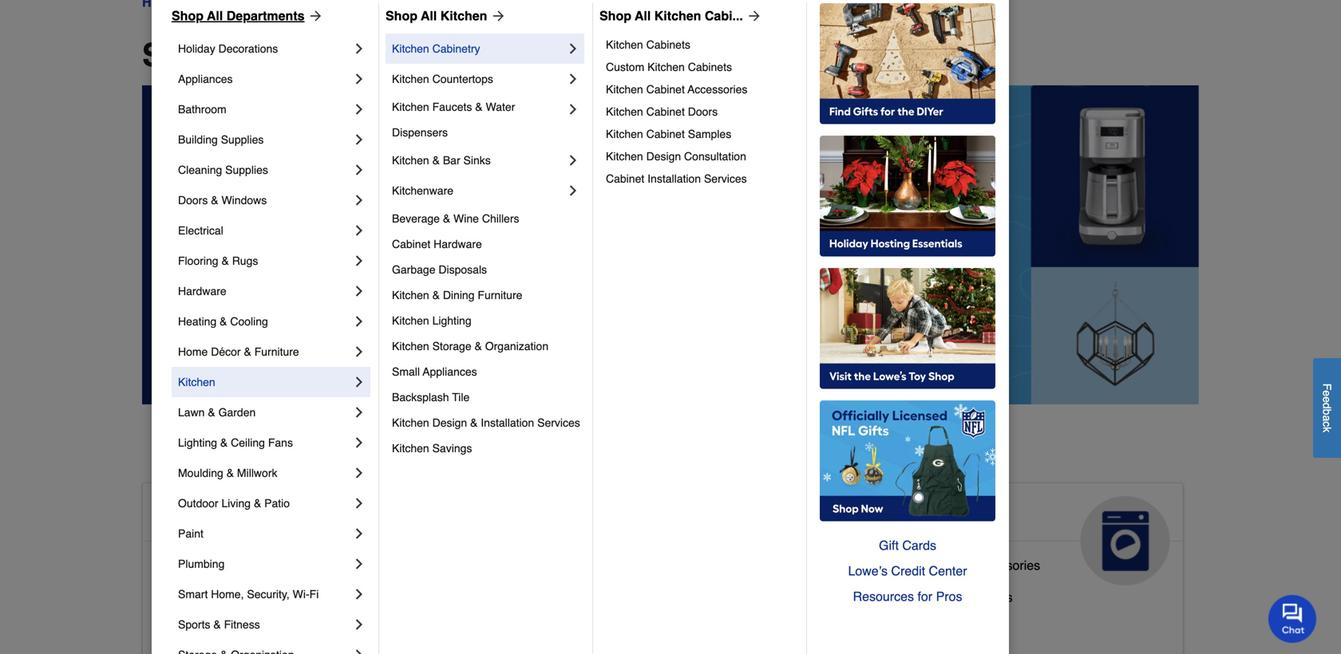 Task type: describe. For each thing, give the bounding box(es) containing it.
accessible for accessible bathroom
[[156, 558, 217, 573]]

& left windows
[[211, 194, 218, 207]]

smart home, security, wi-fi
[[178, 588, 319, 601]]

1 horizontal spatial services
[[704, 172, 747, 185]]

lawn & garden link
[[178, 398, 351, 428]]

0 vertical spatial bathroom
[[178, 103, 227, 116]]

accessible home image
[[369, 497, 459, 586]]

& inside "link"
[[220, 315, 227, 328]]

sports & fitness
[[178, 619, 260, 632]]

kitchen storage & organization link
[[392, 334, 581, 359]]

1 vertical spatial bathroom
[[220, 558, 276, 573]]

gift cards link
[[820, 533, 996, 559]]

outdoor living & patio link
[[178, 489, 351, 519]]

dispensers
[[392, 126, 448, 139]]

building supplies link
[[178, 125, 351, 155]]

kitchen for kitchen design consultation
[[606, 150, 643, 163]]

cabinet installation services
[[606, 172, 747, 185]]

organization
[[485, 340, 549, 353]]

arrow right image for shop all departments
[[305, 8, 324, 24]]

furniture for kitchen & dining furniture
[[478, 289, 523, 302]]

kitchen design & installation services
[[392, 417, 580, 430]]

accessible entry & home
[[156, 622, 300, 637]]

pet beds, houses, & furniture
[[511, 616, 684, 631]]

kitchen for kitchen design & installation services
[[392, 417, 429, 430]]

kitchen cabinet accessories link
[[606, 78, 795, 101]]

& left bar
[[432, 154, 440, 167]]

hardware link
[[178, 276, 351, 307]]

cabinet hardware
[[392, 238, 482, 251]]

& right storage
[[475, 340, 482, 353]]

cards
[[903, 539, 937, 553]]

kitchen cabinets
[[606, 38, 691, 51]]

kitchen lighting
[[392, 315, 472, 327]]

holiday decorations
[[178, 42, 278, 55]]

a
[[1321, 416, 1334, 422]]

all down shop all departments link
[[230, 37, 270, 73]]

design for &
[[432, 417, 467, 430]]

kitchen cabinets link
[[606, 34, 795, 56]]

kitchen lighting link
[[392, 308, 581, 334]]

shop all kitchen cabi...
[[600, 8, 743, 23]]

dining
[[443, 289, 475, 302]]

parts
[[927, 558, 957, 573]]

shop for shop all kitchen cabi...
[[600, 8, 632, 23]]

lowe's
[[848, 564, 888, 579]]

all for shop all departments
[[207, 8, 223, 23]]

kitchen for kitchen storage & organization
[[392, 340, 429, 353]]

1 horizontal spatial beverage & wine chillers link
[[867, 587, 1013, 619]]

cabinet installation services link
[[606, 168, 795, 190]]

shop all departments
[[142, 37, 475, 73]]

backsplash tile link
[[392, 385, 581, 410]]

cleaning supplies
[[178, 164, 268, 176]]

kitchen design consultation
[[606, 150, 746, 163]]

accessible bedroom
[[156, 590, 272, 605]]

heating & cooling
[[178, 315, 268, 328]]

kitchen cabinet doors link
[[606, 101, 795, 123]]

2 vertical spatial furniture
[[633, 616, 684, 631]]

garbage disposals
[[392, 263, 487, 276]]

home décor & furniture link
[[178, 337, 351, 367]]

beds,
[[534, 616, 567, 631]]

kitchen countertops link
[[392, 64, 565, 94]]

rugs
[[232, 255, 258, 267]]

0 horizontal spatial beverage & wine chillers
[[392, 212, 519, 225]]

chevron right image for lighting & ceiling fans
[[351, 435, 367, 451]]

supplies for building supplies
[[221, 133, 264, 146]]

kitchen & bar sinks link
[[392, 145, 565, 176]]

chevron right image for moulding & millwork
[[351, 466, 367, 481]]

lawn & garden
[[178, 406, 256, 419]]

chillers for beverage & wine chillers link to the right
[[970, 590, 1013, 605]]

chevron right image for bathroom
[[351, 101, 367, 117]]

living
[[222, 497, 251, 510]]

chevron right image for flooring & rugs
[[351, 253, 367, 269]]

cleaning supplies link
[[178, 155, 351, 185]]

paint
[[178, 528, 204, 541]]

appliance
[[867, 558, 923, 573]]

shop for shop all kitchen
[[386, 8, 418, 23]]

kitchen for kitchen faucets & water dispensers
[[392, 101, 429, 113]]

0 horizontal spatial accessories
[[688, 83, 748, 96]]

water
[[486, 101, 515, 113]]

supplies for cleaning supplies
[[225, 164, 268, 176]]

shop for shop all departments
[[172, 8, 204, 23]]

1 vertical spatial doors
[[178, 194, 208, 207]]

custom kitchen cabinets link
[[606, 56, 795, 78]]

1 e from the top
[[1321, 391, 1334, 397]]

2 vertical spatial appliances
[[867, 503, 987, 529]]

chevron right image for lawn & garden
[[351, 405, 367, 421]]

kitchen for kitchen cabinet samples
[[606, 128, 643, 141]]

animal & pet care link
[[499, 484, 827, 586]]

chevron right image for kitchen
[[351, 374, 367, 390]]

& right lawn
[[208, 406, 215, 419]]

disposals
[[439, 263, 487, 276]]

kitchen for kitchen & dining furniture
[[392, 289, 429, 302]]

kitchen design consultation link
[[606, 145, 795, 168]]

1 horizontal spatial appliances link
[[854, 484, 1183, 586]]

kitchen for kitchen countertops
[[392, 73, 429, 85]]

shop
[[142, 37, 222, 73]]

security,
[[247, 588, 290, 601]]

k
[[1321, 427, 1334, 433]]

entry
[[220, 622, 250, 637]]

cabinet for doors
[[646, 105, 685, 118]]

appliance parts & accessories
[[867, 558, 1041, 573]]

storage
[[432, 340, 472, 353]]

kitchen cabinet samples
[[606, 128, 732, 141]]

chevron right image for home décor & furniture
[[351, 344, 367, 360]]

cabinet for accessories
[[646, 83, 685, 96]]

1 vertical spatial services
[[537, 417, 580, 430]]

shop all kitchen link
[[386, 6, 507, 26]]

f
[[1321, 384, 1334, 391]]

furniture for home décor & furniture
[[254, 346, 299, 359]]

d
[[1321, 403, 1334, 409]]

chevron right image for building supplies
[[351, 132, 367, 148]]

all for shop all kitchen
[[421, 8, 437, 23]]

pet inside pet beds, houses, & furniture link
[[511, 616, 531, 631]]

accessible for accessible home
[[156, 503, 273, 529]]

outdoor living & patio
[[178, 497, 290, 510]]

smart
[[178, 588, 208, 601]]

& inside 'kitchen faucets & water dispensers'
[[475, 101, 483, 113]]

kitchen cabinet doors
[[606, 105, 718, 118]]

lighting & ceiling fans link
[[178, 428, 351, 458]]

doors & windows
[[178, 194, 267, 207]]

& left the millwork
[[227, 467, 234, 480]]

fi
[[310, 588, 319, 601]]

center
[[929, 564, 967, 579]]

chevron right image for outdoor living & patio
[[351, 496, 367, 512]]

chevron right image for kitchen & bar sinks
[[565, 153, 581, 168]]

2 vertical spatial home
[[266, 622, 300, 637]]

holiday
[[178, 42, 215, 55]]

chevron right image for heating & cooling
[[351, 314, 367, 330]]

accessible home
[[156, 503, 341, 529]]

moulding & millwork link
[[178, 458, 351, 489]]

chevron right image for kitchen faucets & water dispensers
[[565, 101, 581, 117]]

1 vertical spatial cabinets
[[688, 61, 732, 73]]

home,
[[211, 588, 244, 601]]

small
[[392, 366, 420, 378]]

resources for pros link
[[820, 584, 996, 610]]

arrow right image
[[743, 8, 762, 24]]

1 vertical spatial installation
[[481, 417, 534, 430]]

livestock
[[511, 584, 565, 599]]

electrical link
[[178, 216, 351, 246]]

f e e d b a c k button
[[1313, 359, 1341, 458]]

cabinet hardware link
[[392, 232, 581, 257]]

custom
[[606, 61, 645, 73]]

& up kitchen savings link
[[470, 417, 478, 430]]

0 horizontal spatial appliances link
[[178, 64, 351, 94]]

chevron right image for kitchen countertops
[[565, 71, 581, 87]]



Task type: locate. For each thing, give the bounding box(es) containing it.
departments for shop all departments
[[227, 8, 305, 23]]

wine down center
[[938, 590, 967, 605]]

0 horizontal spatial hardware
[[178, 285, 227, 298]]

design
[[646, 150, 681, 163], [432, 417, 467, 430]]

kitchen faucets & water dispensers
[[392, 101, 518, 139]]

0 vertical spatial lighting
[[432, 315, 472, 327]]

bathroom link
[[178, 94, 351, 125]]

0 horizontal spatial appliances
[[178, 73, 233, 85]]

wi-
[[293, 588, 310, 601]]

kitchen for kitchen cabinet doors
[[606, 105, 643, 118]]

& left cooling
[[220, 315, 227, 328]]

0 vertical spatial design
[[646, 150, 681, 163]]

small appliances
[[392, 366, 477, 378]]

beverage down kitchenware
[[392, 212, 440, 225]]

supplies for livestock supplies
[[568, 584, 617, 599]]

1 horizontal spatial doors
[[688, 105, 718, 118]]

kitchen for kitchen cabinetry
[[392, 42, 429, 55]]

chevron right image
[[565, 71, 581, 87], [351, 101, 367, 117], [565, 101, 581, 117], [565, 153, 581, 168], [351, 162, 367, 178], [565, 183, 581, 199], [351, 192, 367, 208], [351, 253, 367, 269], [351, 344, 367, 360], [351, 466, 367, 481], [351, 526, 367, 542], [351, 557, 367, 573], [351, 587, 367, 603], [351, 617, 367, 633]]

0 horizontal spatial chillers
[[482, 212, 519, 225]]

lighting up the moulding
[[178, 437, 217, 450]]

2 horizontal spatial furniture
[[633, 616, 684, 631]]

& right houses,
[[621, 616, 629, 631]]

bathroom up 'building'
[[178, 103, 227, 116]]

cabinet down kitchen cabinet doors
[[646, 128, 685, 141]]

pet inside animal & pet care
[[615, 503, 649, 529]]

1 arrow right image from the left
[[305, 8, 324, 24]]

consultation
[[684, 150, 746, 163]]

building supplies
[[178, 133, 264, 146]]

kitchen inside "link"
[[606, 128, 643, 141]]

design down "kitchen cabinet samples"
[[646, 150, 681, 163]]

holiday decorations link
[[178, 34, 351, 64]]

supplies
[[221, 133, 264, 146], [225, 164, 268, 176], [568, 584, 617, 599]]

1 shop from the left
[[172, 8, 204, 23]]

2 e from the top
[[1321, 397, 1334, 403]]

kitchen faucets & water dispensers link
[[392, 94, 565, 145]]

all up holiday decorations
[[207, 8, 223, 23]]

beverage for the topmost beverage & wine chillers link
[[392, 212, 440, 225]]

doors up kitchen cabinet samples "link"
[[688, 105, 718, 118]]

chevron right image for holiday decorations
[[351, 41, 367, 57]]

bedroom
[[220, 590, 272, 605]]

millwork
[[237, 467, 277, 480]]

0 horizontal spatial installation
[[481, 417, 534, 430]]

1 horizontal spatial arrow right image
[[487, 8, 507, 24]]

design for consultation
[[646, 150, 681, 163]]

0 horizontal spatial furniture
[[254, 346, 299, 359]]

shop up 'holiday'
[[172, 8, 204, 23]]

cabinets
[[646, 38, 691, 51], [688, 61, 732, 73]]

appliances image
[[1081, 497, 1170, 586]]

cooling
[[230, 315, 268, 328]]

paint link
[[178, 519, 351, 549]]

& right décor
[[244, 346, 251, 359]]

1 horizontal spatial design
[[646, 150, 681, 163]]

departments for shop all departments
[[279, 37, 475, 73]]

chevron right image for smart home, security, wi-fi
[[351, 587, 367, 603]]

& right animal
[[592, 503, 608, 529]]

chevron right image
[[351, 41, 367, 57], [565, 41, 581, 57], [351, 71, 367, 87], [351, 132, 367, 148], [351, 223, 367, 239], [351, 283, 367, 299], [351, 314, 367, 330], [351, 374, 367, 390], [351, 405, 367, 421], [351, 435, 367, 451], [351, 496, 367, 512], [351, 648, 367, 655]]

0 vertical spatial services
[[704, 172, 747, 185]]

officially licensed n f l gifts. shop now. image
[[820, 401, 996, 522]]

0 vertical spatial beverage & wine chillers
[[392, 212, 519, 225]]

arrow right image inside shop all departments link
[[305, 8, 324, 24]]

small appliances link
[[392, 359, 581, 385]]

furniture right houses,
[[633, 616, 684, 631]]

heating & cooling link
[[178, 307, 351, 337]]

& left rugs
[[222, 255, 229, 267]]

1 vertical spatial accessories
[[972, 558, 1041, 573]]

kitchen
[[441, 8, 487, 23], [655, 8, 701, 23], [606, 38, 643, 51], [392, 42, 429, 55], [648, 61, 685, 73], [392, 73, 429, 85], [606, 83, 643, 96], [392, 101, 429, 113], [606, 105, 643, 118], [606, 128, 643, 141], [606, 150, 643, 163], [392, 154, 429, 167], [392, 289, 429, 302], [392, 315, 429, 327], [392, 340, 429, 353], [178, 376, 215, 389], [392, 417, 429, 430], [392, 442, 429, 455]]

1 vertical spatial hardware
[[178, 285, 227, 298]]

e
[[1321, 391, 1334, 397], [1321, 397, 1334, 403]]

& inside animal & pet care
[[592, 503, 608, 529]]

enjoy savings year-round. no matter what you're shopping for, find what you need at a great price. image
[[142, 85, 1199, 405]]

f e e d b a c k
[[1321, 384, 1334, 433]]

e up d at the right of page
[[1321, 391, 1334, 397]]

0 vertical spatial furniture
[[478, 289, 523, 302]]

1 horizontal spatial lighting
[[432, 315, 472, 327]]

supplies up windows
[[225, 164, 268, 176]]

0 horizontal spatial wine
[[454, 212, 479, 225]]

animal & pet care image
[[725, 497, 815, 586]]

1 horizontal spatial installation
[[648, 172, 701, 185]]

kitchen inside 'kitchen faucets & water dispensers'
[[392, 101, 429, 113]]

& right parts
[[960, 558, 969, 573]]

0 horizontal spatial lighting
[[178, 437, 217, 450]]

lighting inside kitchen lighting link
[[432, 315, 472, 327]]

design up savings
[[432, 417, 467, 430]]

0 vertical spatial beverage & wine chillers link
[[392, 206, 581, 232]]

chillers right "pros"
[[970, 590, 1013, 605]]

0 horizontal spatial shop
[[172, 8, 204, 23]]

moulding & millwork
[[178, 467, 277, 480]]

cleaning
[[178, 164, 222, 176]]

cabinet for samples
[[646, 128, 685, 141]]

services up kitchen savings link
[[537, 417, 580, 430]]

hardware up disposals at the top left
[[434, 238, 482, 251]]

chillers for the topmost beverage & wine chillers link
[[482, 212, 519, 225]]

supplies inside the cleaning supplies link
[[225, 164, 268, 176]]

beverage down lowe's credit center link
[[867, 590, 922, 605]]

4 accessible from the top
[[156, 622, 217, 637]]

lighting up storage
[[432, 315, 472, 327]]

flooring & rugs link
[[178, 246, 351, 276]]

arrow right image inside shop all kitchen link
[[487, 8, 507, 24]]

& left dining
[[432, 289, 440, 302]]

kitchen for kitchen lighting
[[392, 315, 429, 327]]

1 vertical spatial design
[[432, 417, 467, 430]]

plumbing link
[[178, 549, 351, 580]]

1 vertical spatial departments
[[279, 37, 475, 73]]

1 horizontal spatial hardware
[[434, 238, 482, 251]]

wine
[[454, 212, 479, 225], [938, 590, 967, 605]]

accessible for accessible bedroom
[[156, 590, 217, 605]]

1 vertical spatial wine
[[938, 590, 967, 605]]

custom kitchen cabinets
[[606, 61, 732, 73]]

beverage & wine chillers
[[392, 212, 519, 225], [867, 590, 1013, 605]]

b
[[1321, 409, 1334, 416]]

1 vertical spatial supplies
[[225, 164, 268, 176]]

shop up kitchen cabinetry
[[386, 8, 418, 23]]

outdoor
[[178, 497, 218, 510]]

accessible for accessible entry & home
[[156, 622, 217, 637]]

& left "ceiling"
[[220, 437, 228, 450]]

lowe's credit center
[[848, 564, 967, 579]]

0 vertical spatial home
[[178, 346, 208, 359]]

e up the b
[[1321, 397, 1334, 403]]

sinks
[[463, 154, 491, 167]]

furniture
[[478, 289, 523, 302], [254, 346, 299, 359], [633, 616, 684, 631]]

chevron right image for appliances
[[351, 71, 367, 87]]

find gifts for the diyer. image
[[820, 3, 996, 125]]

installation up kitchen savings link
[[481, 417, 534, 430]]

animal
[[511, 503, 586, 529]]

building
[[178, 133, 218, 146]]

kitchen & dining furniture
[[392, 289, 523, 302]]

beverage & wine chillers link
[[392, 206, 581, 232], [867, 587, 1013, 619]]

0 vertical spatial chillers
[[482, 212, 519, 225]]

cabinet up "kitchen cabinet samples"
[[646, 105, 685, 118]]

0 horizontal spatial beverage
[[392, 212, 440, 225]]

furniture up kitchen link
[[254, 346, 299, 359]]

shop all kitchen
[[386, 8, 487, 23]]

2 vertical spatial supplies
[[568, 584, 617, 599]]

departments inside shop all departments link
[[227, 8, 305, 23]]

chevron right image for kitchen cabinetry
[[565, 41, 581, 57]]

moulding
[[178, 467, 223, 480]]

cabinets up kitchen cabinet accessories link
[[688, 61, 732, 73]]

garbage disposals link
[[392, 257, 581, 283]]

0 vertical spatial pet
[[615, 503, 649, 529]]

0 vertical spatial departments
[[227, 8, 305, 23]]

lighting
[[432, 315, 472, 327], [178, 437, 217, 450]]

2 shop from the left
[[386, 8, 418, 23]]

kitchen cabinetry
[[392, 42, 480, 55]]

0 horizontal spatial services
[[537, 417, 580, 430]]

faucets
[[432, 101, 472, 113]]

cabinet up garbage
[[392, 238, 431, 251]]

services down consultation
[[704, 172, 747, 185]]

chevron right image for cleaning supplies
[[351, 162, 367, 178]]

appliances down 'holiday'
[[178, 73, 233, 85]]

0 vertical spatial beverage
[[392, 212, 440, 225]]

1 vertical spatial home
[[279, 503, 341, 529]]

kitchen for kitchen cabinets
[[606, 38, 643, 51]]

cabinet inside "link"
[[646, 128, 685, 141]]

chevron right image for paint
[[351, 526, 367, 542]]

0 vertical spatial appliances
[[178, 73, 233, 85]]

heating
[[178, 315, 217, 328]]

1 vertical spatial appliances
[[423, 366, 477, 378]]

2 horizontal spatial appliances
[[867, 503, 987, 529]]

0 horizontal spatial doors
[[178, 194, 208, 207]]

departments down shop all kitchen
[[279, 37, 475, 73]]

arrow right image for shop all kitchen
[[487, 8, 507, 24]]

0 vertical spatial installation
[[648, 172, 701, 185]]

accessories down custom kitchen cabinets link
[[688, 83, 748, 96]]

1 accessible from the top
[[156, 503, 273, 529]]

savings
[[432, 442, 472, 455]]

0 horizontal spatial beverage & wine chillers link
[[392, 206, 581, 232]]

0 vertical spatial doors
[[688, 105, 718, 118]]

chillers
[[482, 212, 519, 225], [970, 590, 1013, 605]]

2 horizontal spatial shop
[[600, 8, 632, 23]]

1 horizontal spatial beverage
[[867, 590, 922, 605]]

kitchen storage & organization
[[392, 340, 549, 353]]

1 horizontal spatial furniture
[[478, 289, 523, 302]]

accessible bathroom link
[[156, 555, 276, 587]]

backsplash
[[392, 391, 449, 404]]

beverage & wine chillers down center
[[867, 590, 1013, 605]]

kitchen & bar sinks
[[392, 154, 491, 167]]

cabinets up custom kitchen cabinets
[[646, 38, 691, 51]]

kitchen savings link
[[392, 436, 581, 462]]

2 accessible from the top
[[156, 558, 217, 573]]

livestock supplies link
[[511, 580, 617, 612]]

1 vertical spatial chillers
[[970, 590, 1013, 605]]

& down the accessible bedroom link
[[213, 619, 221, 632]]

cabinet down custom kitchen cabinets
[[646, 83, 685, 96]]

appliances up "cards"
[[867, 503, 987, 529]]

& left water
[[475, 101, 483, 113]]

1 vertical spatial beverage
[[867, 590, 922, 605]]

decorations
[[218, 42, 278, 55]]

1 vertical spatial lighting
[[178, 437, 217, 450]]

credit
[[891, 564, 925, 579]]

installation down kitchen design consultation on the top
[[648, 172, 701, 185]]

arrow right image
[[305, 8, 324, 24], [487, 8, 507, 24]]

houses,
[[570, 616, 617, 631]]

garden
[[218, 406, 256, 419]]

chevron right image for plumbing
[[351, 557, 367, 573]]

0 vertical spatial accessories
[[688, 83, 748, 96]]

lighting & ceiling fans
[[178, 437, 293, 450]]

arrow right image up "shop all departments"
[[305, 8, 324, 24]]

chevron right image for doors & windows
[[351, 192, 367, 208]]

&
[[475, 101, 483, 113], [432, 154, 440, 167], [211, 194, 218, 207], [443, 212, 450, 225], [222, 255, 229, 267], [432, 289, 440, 302], [220, 315, 227, 328], [475, 340, 482, 353], [244, 346, 251, 359], [208, 406, 215, 419], [470, 417, 478, 430], [220, 437, 228, 450], [227, 467, 234, 480], [254, 497, 261, 510], [592, 503, 608, 529], [960, 558, 969, 573], [925, 590, 934, 605], [621, 616, 629, 631], [213, 619, 221, 632], [254, 622, 262, 637]]

holiday hosting essentials. image
[[820, 136, 996, 257]]

3 accessible from the top
[[156, 590, 217, 605]]

shop up 'kitchen cabinets'
[[600, 8, 632, 23]]

visit the lowe's toy shop. image
[[820, 268, 996, 390]]

accessible home link
[[143, 484, 472, 586]]

chat invite button image
[[1269, 595, 1317, 644]]

accessible bathroom
[[156, 558, 276, 573]]

chevron right image for hardware
[[351, 283, 367, 299]]

1 horizontal spatial shop
[[386, 8, 418, 23]]

fans
[[268, 437, 293, 450]]

1 vertical spatial beverage & wine chillers link
[[867, 587, 1013, 619]]

furniture up kitchen lighting link
[[478, 289, 523, 302]]

departments up holiday decorations link
[[227, 8, 305, 23]]

1 vertical spatial furniture
[[254, 346, 299, 359]]

beverage & wine chillers link down center
[[867, 587, 1013, 619]]

supplies up houses,
[[568, 584, 617, 599]]

cabinet down kitchen design consultation on the top
[[606, 172, 645, 185]]

chillers up cabinet hardware link at the top left of the page
[[482, 212, 519, 225]]

departments
[[227, 8, 305, 23], [279, 37, 475, 73]]

chevron right image for sports & fitness
[[351, 617, 367, 633]]

supplies up cleaning supplies
[[221, 133, 264, 146]]

1 horizontal spatial beverage & wine chillers
[[867, 590, 1013, 605]]

1 horizontal spatial appliances
[[423, 366, 477, 378]]

all for shop all kitchen cabi...
[[635, 8, 651, 23]]

kitchenware
[[392, 184, 454, 197]]

all up 'kitchen cabinets'
[[635, 8, 651, 23]]

& left "pros"
[[925, 590, 934, 605]]

kitchen for kitchen & bar sinks
[[392, 154, 429, 167]]

pet beds, houses, & furniture link
[[511, 612, 684, 644]]

0 horizontal spatial pet
[[511, 616, 531, 631]]

bathroom
[[178, 103, 227, 116], [220, 558, 276, 573]]

3 shop from the left
[[600, 8, 632, 23]]

appliances
[[178, 73, 233, 85], [423, 366, 477, 378], [867, 503, 987, 529]]

beverage & wine chillers link up garbage disposals link
[[392, 206, 581, 232]]

2 arrow right image from the left
[[487, 8, 507, 24]]

1 vertical spatial beverage & wine chillers
[[867, 590, 1013, 605]]

chevron right image for kitchenware
[[565, 183, 581, 199]]

patio
[[264, 497, 290, 510]]

beverage & wine chillers up cabinet hardware at the left
[[392, 212, 519, 225]]

0 vertical spatial supplies
[[221, 133, 264, 146]]

& up cabinet hardware at the left
[[443, 212, 450, 225]]

beverage for beverage & wine chillers link to the right
[[867, 590, 922, 605]]

appliances down storage
[[423, 366, 477, 378]]

ceiling
[[231, 437, 265, 450]]

& left the patio
[[254, 497, 261, 510]]

beverage
[[392, 212, 440, 225], [867, 590, 922, 605]]

arrow right image up kitchen cabinetry link
[[487, 8, 507, 24]]

shop
[[172, 8, 204, 23], [386, 8, 418, 23], [600, 8, 632, 23]]

bathroom up smart home, security, wi-fi
[[220, 558, 276, 573]]

wine down kitchenware link
[[454, 212, 479, 225]]

1 horizontal spatial chillers
[[970, 590, 1013, 605]]

& right entry
[[254, 622, 262, 637]]

1 horizontal spatial pet
[[615, 503, 649, 529]]

0 vertical spatial cabinets
[[646, 38, 691, 51]]

0 vertical spatial appliances link
[[178, 64, 351, 94]]

kitchen for kitchen savings
[[392, 442, 429, 455]]

kitchen for kitchen cabinet accessories
[[606, 83, 643, 96]]

doors down "cleaning"
[[178, 194, 208, 207]]

1 horizontal spatial accessories
[[972, 558, 1041, 573]]

supplies inside livestock supplies link
[[568, 584, 617, 599]]

cabinetry
[[432, 42, 480, 55]]

1 vertical spatial appliances link
[[854, 484, 1183, 586]]

resources for pros
[[853, 590, 963, 604]]

1 vertical spatial pet
[[511, 616, 531, 631]]

supplies inside building supplies link
[[221, 133, 264, 146]]

0 horizontal spatial arrow right image
[[305, 8, 324, 24]]

pet
[[615, 503, 649, 529], [511, 616, 531, 631]]

0 vertical spatial hardware
[[434, 238, 482, 251]]

1 horizontal spatial wine
[[938, 590, 967, 605]]

chevron right image for electrical
[[351, 223, 367, 239]]

services
[[704, 172, 747, 185], [537, 417, 580, 430]]

lighting inside lighting & ceiling fans link
[[178, 437, 217, 450]]

samples
[[688, 128, 732, 141]]

0 horizontal spatial design
[[432, 417, 467, 430]]

accessories right center
[[972, 558, 1041, 573]]

0 vertical spatial wine
[[454, 212, 479, 225]]

all up kitchen cabinetry
[[421, 8, 437, 23]]

shop all kitchen cabi... link
[[600, 6, 762, 26]]

hardware down the flooring
[[178, 285, 227, 298]]

décor
[[211, 346, 241, 359]]



Task type: vqa. For each thing, say whether or not it's contained in the screenshot.
Reviews BUTTON
no



